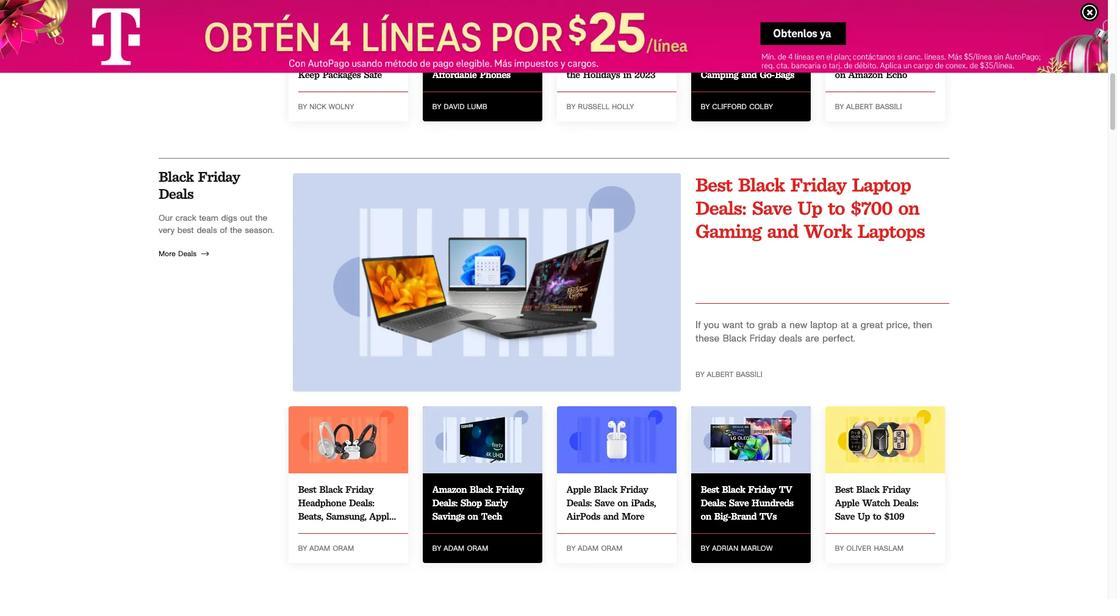 Task type: describe. For each thing, give the bounding box(es) containing it.
on inside amazon black friday deals: shop early savings on tech
[[468, 511, 478, 522]]

black inside if you want to grab a new laptop at a great price, then these black friday deals are perfect.
[[723, 334, 747, 344]]

2 a from the left
[[852, 321, 858, 330]]

our crack team digs out the very best deals of the season.
[[159, 214, 274, 235]]

up inside best black friday apple watch deals: save up to $109
[[858, 511, 870, 522]]

by clifford colby
[[701, 103, 773, 110]]

bags
[[775, 69, 795, 80]]

qualcomm's next chip brings ai to more affordable phones
[[432, 42, 531, 80]]

friday inside if you want to grab a new laptop at a great price, then these black friday deals are perfect.
[[750, 334, 776, 344]]

c
[[767, 42, 774, 54]]

deals: inside best black friday laptop deals: save up to $700 on gaming and work laptops
[[696, 196, 746, 220]]

tv
[[779, 484, 792, 495]]

shop
[[461, 497, 482, 509]]

to inside best black friday apple watch deals: save up to $109
[[873, 511, 882, 522]]

1 a from the left
[[781, 321, 787, 330]]

deal of the day: early black friday savings on amazon echo
[[835, 42, 929, 80]]

crack
[[176, 214, 196, 223]]

deals: inside amazon black friday deals: shop early savings on tech
[[432, 497, 458, 509]]

friday inside black friday deals
[[198, 168, 240, 185]]

usb-
[[745, 42, 767, 54]]

friday for best black friday apple watch deals: save up to $109
[[883, 484, 911, 495]]

samsung,
[[326, 511, 367, 522]]

david
[[444, 103, 465, 110]]

more inside qualcomm's next chip brings ai to more affordable phones
[[487, 55, 510, 67]]

to inside the best e-bikes and scooters to give for the holidays in 2023
[[606, 55, 614, 67]]

of inside the deal of the day: early black friday savings on amazon echo
[[857, 42, 865, 54]]

save inside best black friday tv deals: save hundreds on big-brand tvs
[[729, 497, 749, 509]]

by for deal of the day: early black friday savings on amazon echo
[[835, 103, 844, 110]]

and inside best black friday laptop deals: save up to $700 on gaming and work laptops
[[767, 219, 798, 243]]

a hand holds a phone with an image of a chip labeled snapdragon 7 gen 3, in front of a background of colorful apartments. image
[[423, 0, 542, 32]]

friday for amazon black friday deals: shop early savings on tech
[[496, 484, 524, 495]]

black for apple black friday deals: save on ipads, airpods and more
[[594, 484, 617, 495]]

on inside the deal of the day: early black friday savings on amazon echo
[[835, 69, 846, 80]]

scooters
[[567, 55, 603, 67]]

day:
[[885, 42, 903, 54]]

adam for amazon black friday deals: shop early savings on tech
[[444, 545, 465, 552]]

go-
[[760, 69, 775, 80]]

amazon black friday deals: shop early savings on tech
[[432, 484, 524, 522]]

holly
[[612, 103, 634, 110]]

on inside best black friday laptop deals: save up to $700 on gaming and work laptops
[[899, 196, 920, 220]]

black for best black friday headphone deals: beats, samsung, apple and more
[[319, 484, 343, 495]]

work
[[804, 219, 852, 243]]

best for best black friday tv deals: save hundreds on big-brand tvs
[[701, 484, 719, 495]]

clifford
[[712, 103, 747, 110]]

porch
[[320, 55, 345, 67]]

do
[[337, 42, 349, 54]]

friday for best black friday headphone deals: beats, samsung, apple and more
[[346, 484, 374, 495]]

oram for airpods
[[601, 545, 623, 552]]

up inside best black friday laptop deals: save up to $700 on gaming and work laptops
[[798, 196, 822, 220]]

early inside the deal of the day: early black friday savings on amazon echo
[[906, 42, 929, 54]]

team
[[199, 214, 218, 223]]

lantern
[[701, 55, 735, 67]]

black friday deals
[[159, 168, 240, 202]]

deals inside our crack team digs out the very best deals of the season.
[[197, 226, 217, 235]]

colby
[[750, 103, 773, 110]]

early inside amazon black friday deals: shop early savings on tech
[[485, 497, 508, 509]]

adrian
[[712, 545, 739, 552]]

black for best black friday apple watch deals: save up to $109
[[856, 484, 880, 495]]

amazon inside amazon black friday deals: shop early savings on tech
[[432, 484, 467, 495]]

by russell holly
[[567, 103, 634, 110]]

wolny
[[329, 103, 354, 110]]

more inside best black friday headphone deals: beats, samsung, apple and more
[[317, 524, 339, 536]]

at
[[841, 321, 849, 330]]

amazon inside the deal of the day: early black friday savings on amazon echo
[[849, 69, 883, 80]]

by adrian marlow
[[701, 545, 773, 552]]

friday inside the deal of the day: early black friday savings on amazon echo
[[861, 55, 889, 67]]

by for the best e-bikes and scooters to give for the holidays in 2023
[[567, 103, 576, 110]]

this
[[701, 42, 720, 54]]

watch
[[863, 497, 891, 509]]

echo
[[886, 69, 908, 80]]

by for amazon black friday deals: shop early savings on tech
[[432, 545, 441, 552]]

apple inside apple black friday deals: save on ipads, airpods and more
[[567, 484, 591, 495]]

in
[[623, 69, 632, 80]]

our
[[159, 214, 173, 223]]

deals inside if you want to grab a new laptop at a great price, then these black friday deals are perfect.
[[779, 334, 802, 344]]

if
[[696, 321, 701, 330]]

big-
[[714, 511, 731, 522]]

you can do more to stop porch pirates and keep packages safe
[[298, 42, 396, 80]]

of inside our crack team digs out the very best deals of the season.
[[220, 226, 227, 235]]

if you want to grab a new laptop at a great price, then these black friday deals are perfect.
[[696, 321, 933, 344]]

apple inside best black friday apple watch deals: save up to $109
[[835, 497, 860, 509]]

gaming
[[696, 219, 761, 243]]

adam for apple black friday deals: save on ipads, airpods and more
[[578, 545, 599, 552]]

adam for best black friday headphone deals: beats, samsung, apple and more
[[309, 545, 330, 552]]

e-
[[607, 42, 617, 54]]

perfect.
[[823, 334, 856, 344]]

and inside you can do more to stop porch pirates and keep packages safe
[[381, 55, 396, 67]]

russell
[[578, 103, 610, 110]]

best inside the best e-bikes and scooters to give for the holidays in 2023
[[586, 42, 604, 54]]

the inside the deal of the day: early black friday savings on amazon echo
[[868, 42, 882, 54]]

by adam oram for best black friday headphone deals: beats, samsung, apple and more
[[298, 545, 354, 552]]

0 vertical spatial albert
[[847, 103, 873, 110]]

want
[[723, 321, 743, 330]]

laptop
[[811, 321, 838, 330]]

savings inside amazon black friday deals: shop early savings on tech
[[432, 511, 465, 522]]

to inside you can do more to stop porch pirates and keep packages safe
[[378, 42, 386, 54]]

apple airpods 2 bf image
[[557, 406, 677, 473]]

more inside you can do more to stop porch pirates and keep packages safe
[[352, 42, 375, 54]]

by for best black friday tv deals: save hundreds on big-brand tvs
[[701, 545, 710, 552]]

haslam
[[874, 545, 904, 552]]

black for amazon black friday deals: shop early savings on tech
[[470, 484, 493, 495]]

by for best black friday apple watch deals: save up to $109
[[835, 545, 844, 552]]

oram for on
[[467, 545, 489, 552]]

give
[[617, 55, 637, 67]]

perfect
[[748, 55, 779, 67]]

tech
[[481, 511, 502, 522]]

tiny
[[723, 42, 743, 54]]

best
[[177, 226, 194, 235]]

by adam oram for amazon black friday deals: shop early savings on tech
[[432, 545, 489, 552]]

the 5th-gen echo dot smart speaker and a tp-link kasa smart bulb are displayed against a yellow background. image
[[825, 0, 945, 32]]

best for best black friday apple watch deals: save up to $109
[[835, 484, 854, 495]]

best for best black friday headphone deals: beats, samsung, apple and more
[[298, 484, 317, 495]]

stop
[[298, 55, 317, 67]]

by oliver haslam
[[835, 545, 904, 552]]

hundreds
[[752, 497, 794, 509]]

deals: inside best black friday headphone deals: beats, samsung, apple and more
[[349, 497, 374, 509]]

beats,
[[298, 511, 323, 522]]

very
[[159, 226, 175, 235]]

these
[[696, 334, 720, 344]]

and inside this tiny usb-c lantern is perfect for camping and go-bags
[[742, 69, 757, 80]]

this tiny usb-c lantern is perfect for camping and go-bags
[[701, 42, 795, 80]]

the best e-bikes and scooters to give for the holidays in 2023
[[567, 42, 658, 80]]

deals inside black friday deals
[[159, 185, 193, 202]]

0 horizontal spatial bassili
[[736, 371, 763, 379]]



Task type: vqa. For each thing, say whether or not it's contained in the screenshot.
Save within Apple Black Friday Deals: Save On Ipads, Airpods And More
yes



Task type: locate. For each thing, give the bounding box(es) containing it.
2 horizontal spatial by adam oram
[[567, 545, 623, 552]]

2 for from the left
[[782, 55, 794, 67]]

early right day:
[[906, 42, 929, 54]]

best right tv at the bottom right of page
[[835, 484, 854, 495]]

best up the gaming
[[696, 173, 732, 196]]

early up "tech"
[[485, 497, 508, 509]]

0 vertical spatial amazon
[[849, 69, 883, 80]]

0 vertical spatial deals
[[159, 185, 193, 202]]

save up the oliver
[[835, 511, 855, 522]]

apple inside best black friday headphone deals: beats, samsung, apple and more
[[369, 511, 394, 522]]

0 horizontal spatial albert
[[707, 371, 734, 379]]

1 vertical spatial of
[[220, 226, 227, 235]]

the up season. at the top left of page
[[255, 214, 267, 223]]

new
[[790, 321, 808, 330]]

the down digs
[[230, 226, 242, 235]]

oliver
[[847, 545, 872, 552]]

headphone
[[298, 497, 346, 509]]

for
[[639, 55, 652, 67], [782, 55, 794, 67]]

a
[[781, 321, 787, 330], [852, 321, 858, 330]]

oram
[[333, 545, 354, 552], [467, 545, 489, 552], [601, 545, 623, 552]]

save inside best black friday laptop deals: save up to $700 on gaming and work laptops
[[752, 196, 792, 220]]

of right deal
[[857, 42, 865, 54]]

to inside if you want to grab a new laptop at a great price, then these black friday deals are perfect.
[[747, 321, 755, 330]]

1 vertical spatial by albert bassili
[[696, 371, 763, 379]]

0 horizontal spatial deals
[[197, 226, 217, 235]]

adam down shop
[[444, 545, 465, 552]]

albert down the these
[[707, 371, 734, 379]]

by adam oram down beats,
[[298, 545, 354, 552]]

amazon up shop
[[432, 484, 467, 495]]

black for best black friday laptop deals: save up to $700 on gaming and work laptops
[[738, 173, 785, 196]]

0 vertical spatial by albert bassili
[[835, 103, 902, 110]]

for up bags
[[782, 55, 794, 67]]

season.
[[245, 226, 274, 235]]

1 horizontal spatial oram
[[467, 545, 489, 552]]

deals down new
[[779, 334, 802, 344]]

deals: inside best black friday apple watch deals: save up to $109
[[893, 497, 919, 509]]

savings inside the deal of the day: early black friday savings on amazon echo
[[892, 55, 925, 67]]

friday inside best black friday tv deals: save hundreds on big-brand tvs
[[748, 484, 776, 495]]

0 vertical spatial savings
[[892, 55, 925, 67]]

more inside 'link'
[[159, 250, 176, 257]]

savings up the echo
[[892, 55, 925, 67]]

best up headphone
[[298, 484, 317, 495]]

2 by adam oram from the left
[[432, 545, 489, 552]]

save inside best black friday apple watch deals: save up to $109
[[835, 511, 855, 522]]

1 horizontal spatial up
[[858, 511, 870, 522]]

oram down apple black friday deals: save on ipads, airpods and more
[[601, 545, 623, 552]]

digs
[[221, 214, 237, 223]]

2 horizontal spatial oram
[[601, 545, 623, 552]]

deals
[[159, 185, 193, 202], [178, 250, 197, 257]]

0 vertical spatial early
[[906, 42, 929, 54]]

you
[[298, 42, 315, 54]]

out
[[240, 214, 252, 223]]

1 horizontal spatial a
[[852, 321, 858, 330]]

porch theft image
[[288, 0, 408, 32]]

2023
[[635, 69, 656, 80]]

1 vertical spatial deals
[[779, 334, 802, 344]]

deal
[[835, 42, 854, 54]]

1 vertical spatial bassili
[[736, 371, 763, 379]]

the down scooters
[[567, 69, 580, 80]]

you
[[704, 321, 720, 330]]

1 for from the left
[[639, 55, 652, 67]]

the left day:
[[868, 42, 882, 54]]

on
[[835, 69, 846, 80], [899, 196, 920, 220], [618, 497, 628, 509], [468, 511, 478, 522], [701, 511, 712, 522]]

more deals link
[[159, 246, 278, 261]]

$109
[[885, 511, 905, 522]]

price,
[[887, 321, 910, 330]]

apple black friday deals: save on ipads, airpods and more
[[567, 484, 656, 522]]

friday inside best black friday apple watch deals: save up to $109
[[883, 484, 911, 495]]

to inside best black friday laptop deals: save up to $700 on gaming and work laptops
[[828, 196, 845, 220]]

friday for best black friday laptop deals: save up to $700 on gaming and work laptops
[[791, 173, 846, 196]]

by for you can do more to stop porch pirates and keep packages safe
[[298, 103, 307, 110]]

adam down beats,
[[309, 545, 330, 552]]

to left $700
[[828, 196, 845, 220]]

and down is
[[742, 69, 757, 80]]

1 adam from the left
[[309, 545, 330, 552]]

by for qualcomm's next chip brings ai to more affordable phones
[[432, 103, 441, 110]]

marlow
[[741, 545, 773, 552]]

0 horizontal spatial amazon
[[432, 484, 467, 495]]

1 horizontal spatial apple
[[567, 484, 591, 495]]

1 vertical spatial savings
[[432, 511, 465, 522]]

and inside the best e-bikes and scooters to give for the holidays in 2023
[[643, 42, 658, 54]]

amazon left the echo
[[849, 69, 883, 80]]

black friday headphone deals image
[[288, 406, 408, 473]]

more down next
[[487, 55, 510, 67]]

0 vertical spatial of
[[857, 42, 865, 54]]

best black friday tv deals: save hundreds on big-brand tvs
[[701, 484, 794, 522]]

next
[[488, 42, 508, 54]]

by albert bassili
[[835, 103, 902, 110], [696, 371, 763, 379]]

friday for best black friday tv deals: save hundreds on big-brand tvs
[[748, 484, 776, 495]]

bikes
[[617, 42, 640, 54]]

pirates
[[348, 55, 378, 67]]

best inside best black friday headphone deals: beats, samsung, apple and more
[[298, 484, 317, 495]]

0 horizontal spatial by adam oram
[[298, 545, 354, 552]]

1 horizontal spatial by adam oram
[[432, 545, 489, 552]]

phones
[[480, 69, 511, 80]]

for inside this tiny usb-c lantern is perfect for camping and go-bags
[[782, 55, 794, 67]]

bassili down the echo
[[876, 103, 902, 110]]

2023 apple watches image
[[825, 406, 945, 473]]

brand
[[731, 511, 757, 522]]

for inside the best e-bikes and scooters to give for the holidays in 2023
[[639, 55, 652, 67]]

lumb
[[467, 103, 488, 110]]

black up the brand
[[722, 484, 746, 495]]

3 adam from the left
[[578, 545, 599, 552]]

0 horizontal spatial for
[[639, 55, 652, 67]]

friday down day:
[[861, 55, 889, 67]]

1 horizontal spatial by albert bassili
[[835, 103, 902, 110]]

laptop
[[852, 173, 911, 196]]

and down beats,
[[298, 524, 314, 536]]

black up shop
[[470, 484, 493, 495]]

tvs from lg, sony and amazon are displayed against a periwinkle-gray background. image
[[691, 406, 811, 473]]

2 vertical spatial apple
[[369, 511, 394, 522]]

chip
[[511, 42, 531, 54]]

0 vertical spatial deals
[[197, 226, 217, 235]]

2 horizontal spatial apple
[[835, 497, 860, 509]]

can
[[318, 42, 334, 54]]

toshiba c350 fire tv image
[[423, 406, 542, 473]]

airpods
[[567, 511, 601, 522]]

1 vertical spatial apple
[[835, 497, 860, 509]]

best inside best black friday tv deals: save hundreds on big-brand tvs
[[701, 484, 719, 495]]

teeny tiny handheld lamp for camping or go bag. image
[[691, 0, 811, 32]]

best left e-
[[586, 42, 604, 54]]

2 oram from the left
[[467, 545, 489, 552]]

adam
[[309, 545, 330, 552], [444, 545, 465, 552], [578, 545, 599, 552]]

1 vertical spatial early
[[485, 497, 508, 509]]

0 horizontal spatial by albert bassili
[[696, 371, 763, 379]]

friday inside best black friday laptop deals: save up to $700 on gaming and work laptops
[[791, 173, 846, 196]]

to left the grab
[[747, 321, 755, 330]]

oram down "tech"
[[467, 545, 489, 552]]

$700
[[851, 196, 893, 220]]

to right ai
[[476, 55, 484, 67]]

the
[[567, 42, 583, 54]]

friday inside best black friday headphone deals: beats, samsung, apple and more
[[346, 484, 374, 495]]

1 vertical spatial amazon
[[432, 484, 467, 495]]

0 horizontal spatial adam
[[309, 545, 330, 552]]

albert
[[847, 103, 873, 110], [707, 371, 734, 379]]

black friday laptop sale image
[[293, 173, 681, 392]]

black down deal
[[835, 55, 859, 67]]

black
[[835, 55, 859, 67], [159, 168, 194, 185], [738, 173, 785, 196], [723, 334, 747, 344], [319, 484, 343, 495], [470, 484, 493, 495], [594, 484, 617, 495], [722, 484, 746, 495], [856, 484, 880, 495]]

by for this tiny usb-c lantern is perfect for camping and go-bags
[[701, 103, 710, 110]]

black up headphone
[[319, 484, 343, 495]]

laptops
[[858, 219, 925, 243]]

by albert bassili down the echo
[[835, 103, 902, 110]]

black inside best black friday laptop deals: save up to $700 on gaming and work laptops
[[738, 173, 785, 196]]

best up big-
[[701, 484, 719, 495]]

on inside best black friday tv deals: save hundreds on big-brand tvs
[[701, 511, 712, 522]]

1 horizontal spatial savings
[[892, 55, 925, 67]]

friday up hundreds on the bottom of page
[[748, 484, 776, 495]]

2 horizontal spatial adam
[[578, 545, 599, 552]]

safe
[[364, 69, 382, 80]]

on left ipads,
[[618, 497, 628, 509]]

to down e-
[[606, 55, 614, 67]]

black up the gaming
[[738, 173, 785, 196]]

a left new
[[781, 321, 787, 330]]

on right $700
[[899, 196, 920, 220]]

black up airpods
[[594, 484, 617, 495]]

more deals
[[159, 250, 197, 257]]

by for best black friday headphone deals: beats, samsung, apple and more
[[298, 545, 307, 552]]

2 adam from the left
[[444, 545, 465, 552]]

black down want
[[723, 334, 747, 344]]

0 vertical spatial up
[[798, 196, 822, 220]]

camping
[[701, 69, 739, 80]]

by adam oram for apple black friday deals: save on ipads, airpods and more
[[567, 545, 623, 552]]

friday up work
[[791, 173, 846, 196]]

keep
[[298, 69, 320, 80]]

0 vertical spatial bassili
[[876, 103, 902, 110]]

friday down the grab
[[750, 334, 776, 344]]

1 oram from the left
[[333, 545, 354, 552]]

0 horizontal spatial oram
[[333, 545, 354, 552]]

friday up "tech"
[[496, 484, 524, 495]]

friday inside apple black friday deals: save on ipads, airpods and more
[[620, 484, 648, 495]]

1 vertical spatial albert
[[707, 371, 734, 379]]

friday up ipads,
[[620, 484, 648, 495]]

1 vertical spatial up
[[858, 511, 870, 522]]

holidays
[[583, 69, 620, 80]]

the inside the best e-bikes and scooters to give for the holidays in 2023
[[567, 69, 580, 80]]

0 horizontal spatial up
[[798, 196, 822, 220]]

then
[[913, 321, 933, 330]]

deals: inside apple black friday deals: save on ipads, airpods and more
[[567, 497, 592, 509]]

3 oram from the left
[[601, 545, 623, 552]]

deals down team
[[197, 226, 217, 235]]

to up pirates
[[378, 42, 386, 54]]

0 horizontal spatial of
[[220, 226, 227, 235]]

bassili down want
[[736, 371, 763, 379]]

best inside best black friday laptop deals: save up to $700 on gaming and work laptops
[[696, 173, 732, 196]]

1 horizontal spatial of
[[857, 42, 865, 54]]

best for best black friday laptop deals: save up to $700 on gaming and work laptops
[[696, 173, 732, 196]]

best black friday headphone deals: beats, samsung, apple and more
[[298, 484, 394, 536]]

1 horizontal spatial for
[[782, 55, 794, 67]]

and inside apple black friday deals: save on ipads, airpods and more
[[603, 511, 619, 522]]

packages
[[322, 69, 361, 80]]

black inside black friday deals
[[159, 168, 194, 185]]

1 horizontal spatial amazon
[[849, 69, 883, 80]]

save inside apple black friday deals: save on ipads, airpods and more
[[595, 497, 615, 509]]

of down digs
[[220, 226, 227, 235]]

and inside best black friday headphone deals: beats, samsung, apple and more
[[298, 524, 314, 536]]

friday up team
[[198, 168, 240, 185]]

apple up airpods
[[567, 484, 591, 495]]

and left work
[[767, 219, 798, 243]]

early
[[906, 42, 929, 54], [485, 497, 508, 509]]

a right at
[[852, 321, 858, 330]]

friday inside amazon black friday deals: shop early savings on tech
[[496, 484, 524, 495]]

apple left watch
[[835, 497, 860, 509]]

deals: inside best black friday tv deals: save hundreds on big-brand tvs
[[701, 497, 726, 509]]

to inside qualcomm's next chip brings ai to more affordable phones
[[476, 55, 484, 67]]

adam down airpods
[[578, 545, 599, 552]]

nick
[[310, 103, 326, 110]]

black inside best black friday apple watch deals: save up to $109
[[856, 484, 880, 495]]

qualcomm's
[[432, 42, 485, 54]]

3 by adam oram from the left
[[567, 545, 623, 552]]

on inside apple black friday deals: save on ipads, airpods and more
[[618, 497, 628, 509]]

by adam oram down airpods
[[567, 545, 623, 552]]

to down watch
[[873, 511, 882, 522]]

save left work
[[752, 196, 792, 220]]

0 horizontal spatial savings
[[432, 511, 465, 522]]

1 horizontal spatial adam
[[444, 545, 465, 552]]

deals down best
[[178, 250, 197, 257]]

black inside apple black friday deals: save on ipads, airpods and more
[[594, 484, 617, 495]]

deals inside 'link'
[[178, 250, 197, 257]]

1 horizontal spatial albert
[[847, 103, 873, 110]]

on left big-
[[701, 511, 712, 522]]

grab
[[758, 321, 778, 330]]

heybike ranger s hero image
[[557, 0, 677, 32]]

for up 2023
[[639, 55, 652, 67]]

0 horizontal spatial apple
[[369, 511, 394, 522]]

0 horizontal spatial early
[[485, 497, 508, 509]]

more down the very on the top of the page
[[159, 250, 176, 257]]

1 horizontal spatial deals
[[779, 334, 802, 344]]

tvs
[[760, 511, 777, 522]]

more down beats,
[[317, 524, 339, 536]]

and
[[643, 42, 658, 54], [381, 55, 396, 67], [742, 69, 757, 80], [767, 219, 798, 243], [603, 511, 619, 522], [298, 524, 314, 536]]

0 horizontal spatial a
[[781, 321, 787, 330]]

friday
[[861, 55, 889, 67], [198, 168, 240, 185], [791, 173, 846, 196], [750, 334, 776, 344], [346, 484, 374, 495], [496, 484, 524, 495], [620, 484, 648, 495], [748, 484, 776, 495], [883, 484, 911, 495]]

on down deal
[[835, 69, 846, 80]]

albert down the deal of the day: early black friday savings on amazon echo
[[847, 103, 873, 110]]

deals
[[197, 226, 217, 235], [779, 334, 802, 344]]

by david lumb
[[432, 103, 488, 110]]

and right airpods
[[603, 511, 619, 522]]

oram for apple
[[333, 545, 354, 552]]

friday for apple black friday deals: save on ipads, airpods and more
[[620, 484, 648, 495]]

by albert bassili down the these
[[696, 371, 763, 379]]

and up safe
[[381, 55, 396, 67]]

apple right samsung,
[[369, 511, 394, 522]]

savings down shop
[[432, 511, 465, 522]]

black inside best black friday tv deals: save hundreds on big-brand tvs
[[722, 484, 746, 495]]

are
[[806, 334, 820, 344]]

apple
[[567, 484, 591, 495], [835, 497, 860, 509], [369, 511, 394, 522]]

deals up crack
[[159, 185, 193, 202]]

more inside apple black friday deals: save on ipads, airpods and more
[[622, 511, 645, 522]]

friday up samsung,
[[346, 484, 374, 495]]

best inside best black friday apple watch deals: save up to $109
[[835, 484, 854, 495]]

advertisement region
[[0, 0, 1108, 73]]

friday up watch
[[883, 484, 911, 495]]

best black friday apple watch deals: save up to $109
[[835, 484, 919, 522]]

0 vertical spatial apple
[[567, 484, 591, 495]]

to
[[378, 42, 386, 54], [476, 55, 484, 67], [606, 55, 614, 67], [828, 196, 845, 220], [747, 321, 755, 330], [873, 511, 882, 522]]

and right bikes
[[643, 42, 658, 54]]

black inside best black friday headphone deals: beats, samsung, apple and more
[[319, 484, 343, 495]]

1 by adam oram from the left
[[298, 545, 354, 552]]

by adam oram down "tech"
[[432, 545, 489, 552]]

great
[[861, 321, 883, 330]]

by for apple black friday deals: save on ipads, airpods and more
[[567, 545, 576, 552]]

more up pirates
[[352, 42, 375, 54]]

is
[[738, 55, 746, 67]]

more down ipads,
[[622, 511, 645, 522]]

1 vertical spatial deals
[[178, 250, 197, 257]]

by nick wolny
[[298, 103, 354, 110]]

best black friday laptop deals: save up to $700 on gaming and work laptops
[[696, 173, 925, 243]]

1 horizontal spatial early
[[906, 42, 929, 54]]

save up the brand
[[729, 497, 749, 509]]

oram down samsung,
[[333, 545, 354, 552]]

on down shop
[[468, 511, 478, 522]]

1 horizontal spatial bassili
[[876, 103, 902, 110]]

deals:
[[696, 196, 746, 220], [349, 497, 374, 509], [432, 497, 458, 509], [567, 497, 592, 509], [701, 497, 726, 509], [893, 497, 919, 509]]

save up airpods
[[595, 497, 615, 509]]

more
[[352, 42, 375, 54], [487, 55, 510, 67], [159, 250, 176, 257], [622, 511, 645, 522], [317, 524, 339, 536]]

black for best black friday tv deals: save hundreds on big-brand tvs
[[722, 484, 746, 495]]

black inside amazon black friday deals: shop early savings on tech
[[470, 484, 493, 495]]

black up crack
[[159, 168, 194, 185]]

black inside the deal of the day: early black friday savings on amazon echo
[[835, 55, 859, 67]]

black up watch
[[856, 484, 880, 495]]



